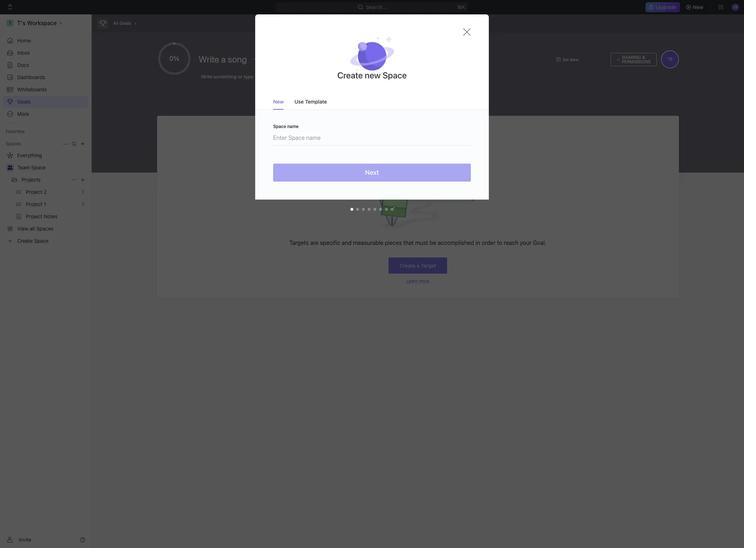 Task type: vqa. For each thing, say whether or not it's contained in the screenshot.
Inbox link
yes



Task type: locate. For each thing, give the bounding box(es) containing it.
new inside button
[[693, 4, 704, 10]]

tree containing team space
[[3, 150, 88, 247]]

a
[[221, 54, 226, 64]]

spaces
[[6, 141, 21, 146]]

new
[[365, 70, 381, 80]]

your
[[520, 240, 532, 246]]

write a song
[[199, 54, 249, 64]]

write
[[199, 54, 219, 64]]

space right the new
[[383, 70, 407, 80]]

2 horizontal spatial space
[[383, 70, 407, 80]]

order
[[482, 240, 496, 246]]

all goals link
[[112, 19, 133, 28]]

search...
[[366, 4, 387, 10]]

&
[[643, 54, 646, 60]]

space
[[383, 70, 407, 80], [273, 124, 286, 129], [31, 164, 46, 170]]

dashboards link
[[3, 72, 88, 83]]

team space
[[17, 164, 46, 170]]

1 horizontal spatial new
[[693, 4, 704, 10]]

upgrade link
[[646, 2, 680, 12]]

inbox link
[[3, 47, 88, 59]]

1 vertical spatial space
[[273, 124, 286, 129]]

create a target
[[400, 263, 436, 269]]

create new space
[[338, 70, 407, 80]]

2 vertical spatial space
[[31, 164, 46, 170]]

0 vertical spatial new
[[693, 4, 704, 10]]

new
[[693, 4, 704, 10], [273, 99, 284, 105]]

goal.
[[533, 240, 547, 246]]

1 vertical spatial new
[[273, 99, 284, 105]]

1 horizontal spatial space
[[273, 124, 286, 129]]

tree
[[3, 150, 88, 247]]

dashboards
[[17, 74, 45, 80]]

0 horizontal spatial space
[[31, 164, 46, 170]]

next button
[[273, 164, 471, 182]]

space left name
[[273, 124, 286, 129]]

space up projects link
[[31, 164, 46, 170]]

inbox
[[17, 50, 30, 56]]

accomplished
[[438, 240, 474, 246]]

must
[[415, 240, 428, 246]]

team space link
[[17, 162, 87, 173]]

specific
[[320, 240, 340, 246]]

space inside tree
[[31, 164, 46, 170]]

tree inside sidebar navigation
[[3, 150, 88, 247]]

be
[[430, 240, 437, 246]]

new right "upgrade"
[[693, 4, 704, 10]]

sharing
[[622, 54, 641, 60]]

0 vertical spatial space
[[383, 70, 407, 80]]

Enter Space na﻿me text field
[[273, 129, 471, 145]]

0 horizontal spatial new
[[273, 99, 284, 105]]

sidebar navigation
[[0, 14, 92, 548]]

upgrade
[[656, 4, 677, 10]]

space name
[[273, 124, 299, 129]]

use template
[[295, 99, 327, 105]]

permissions
[[622, 59, 651, 64]]

new left use
[[273, 99, 284, 105]]

new button
[[683, 1, 708, 13]]

reach
[[504, 240, 519, 246]]

learn more
[[407, 279, 430, 284]]



Task type: describe. For each thing, give the bounding box(es) containing it.
home
[[17, 37, 31, 44]]

in
[[476, 240, 480, 246]]

user group image
[[7, 165, 13, 170]]

to
[[497, 240, 503, 246]]

sharing & permissions
[[622, 54, 651, 64]]

projects link
[[22, 174, 68, 186]]

team
[[17, 164, 30, 170]]

create
[[338, 70, 363, 80]]

pieces
[[385, 240, 402, 246]]

whiteboards link
[[3, 84, 88, 95]]

use
[[295, 99, 304, 105]]

targets
[[290, 240, 309, 246]]

all goals
[[113, 21, 131, 26]]

targets are specific and measurable pieces that must be accomplished in order to reach your goal.
[[290, 240, 547, 246]]

template
[[305, 99, 327, 105]]

create new space dialog
[[255, 14, 489, 218]]

name
[[287, 124, 299, 129]]

projects
[[22, 177, 41, 183]]

docs
[[17, 62, 29, 68]]

that
[[404, 240, 414, 246]]

whiteboards
[[17, 86, 47, 92]]

song
[[228, 54, 247, 64]]

goals link
[[3, 96, 88, 108]]

invite
[[19, 536, 31, 543]]

favorites button
[[3, 127, 28, 136]]

more
[[419, 279, 430, 284]]

and
[[342, 240, 352, 246]]

learn
[[407, 279, 418, 284]]

home link
[[3, 35, 88, 46]]

goals
[[17, 99, 31, 105]]

next
[[365, 169, 379, 176]]

⌘k
[[458, 4, 465, 10]]

docs link
[[3, 59, 88, 71]]

are
[[310, 240, 319, 246]]

measurable
[[353, 240, 384, 246]]

new inside dialog
[[273, 99, 284, 105]]

favorites
[[6, 129, 25, 134]]

learn more link
[[407, 279, 430, 284]]



